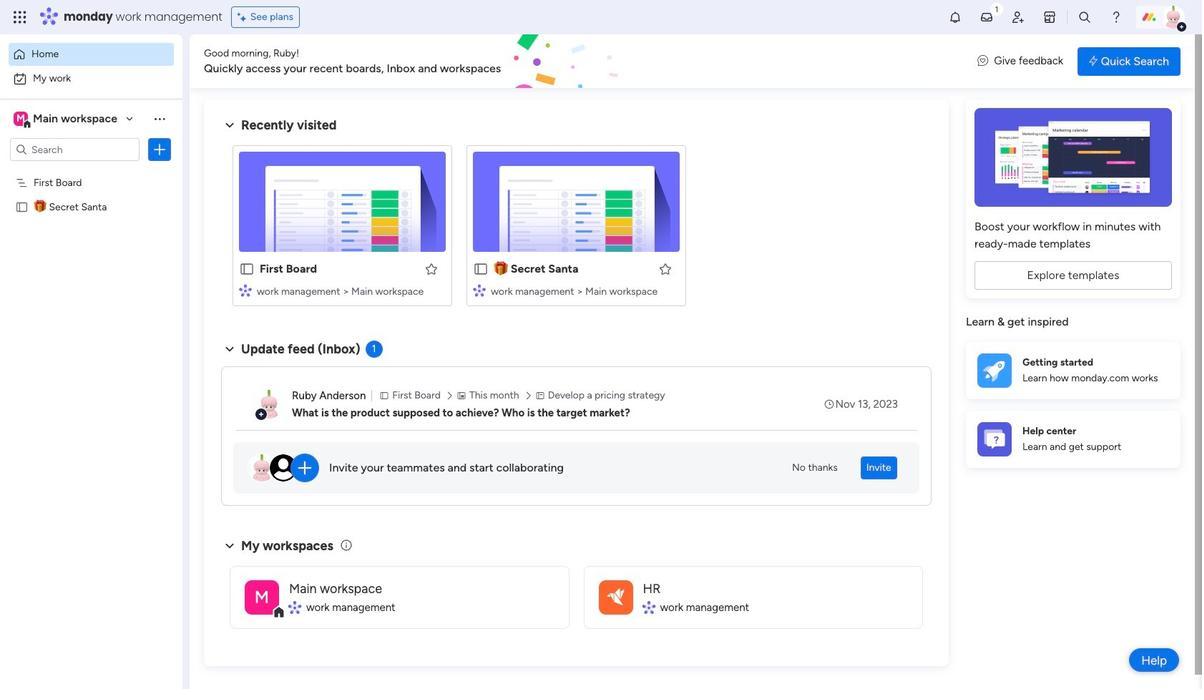 Task type: vqa. For each thing, say whether or not it's contained in the screenshot.
1st Status from the bottom
no



Task type: locate. For each thing, give the bounding box(es) containing it.
public board image
[[15, 200, 29, 213], [239, 261, 255, 277]]

add to favorites image
[[424, 262, 439, 276]]

close update feed (inbox) image
[[221, 341, 238, 358]]

workspace image
[[14, 111, 28, 127], [245, 580, 279, 615], [599, 580, 633, 615], [607, 584, 625, 610]]

0 vertical spatial option
[[9, 43, 174, 66]]

v2 user feedback image
[[978, 53, 989, 69]]

notifications image
[[948, 10, 963, 24]]

list box
[[0, 167, 183, 412]]

option
[[9, 43, 174, 66], [9, 67, 174, 90], [0, 169, 183, 172]]

add to favorites image
[[659, 262, 673, 276]]

1 image
[[991, 1, 1004, 17]]

see plans image
[[237, 9, 250, 25]]

1 horizontal spatial public board image
[[239, 261, 255, 277]]

search everything image
[[1078, 10, 1092, 24]]

2 vertical spatial option
[[0, 169, 183, 172]]

v2 bolt switch image
[[1090, 53, 1098, 69]]

getting started element
[[966, 342, 1181, 399]]

monday marketplace image
[[1043, 10, 1057, 24]]

ruby anderson image
[[1162, 6, 1185, 29]]

close my workspaces image
[[221, 537, 238, 555]]

1 vertical spatial public board image
[[239, 261, 255, 277]]

0 horizontal spatial public board image
[[15, 200, 29, 213]]

0 vertical spatial public board image
[[15, 200, 29, 213]]



Task type: describe. For each thing, give the bounding box(es) containing it.
help image
[[1109, 10, 1124, 24]]

ruby anderson image
[[255, 390, 283, 419]]

workspace selection element
[[14, 110, 120, 129]]

select product image
[[13, 10, 27, 24]]

Search in workspace field
[[30, 141, 120, 158]]

options image
[[152, 142, 167, 157]]

templates image image
[[979, 108, 1168, 207]]

invite members image
[[1011, 10, 1026, 24]]

public board image
[[473, 261, 489, 277]]

help center element
[[966, 411, 1181, 468]]

update feed image
[[980, 10, 994, 24]]

workspace options image
[[152, 111, 167, 126]]

1 element
[[366, 341, 383, 358]]

close recently visited image
[[221, 117, 238, 134]]

workspace image inside "element"
[[14, 111, 28, 127]]

1 vertical spatial option
[[9, 67, 174, 90]]

quick search results list box
[[221, 134, 932, 324]]



